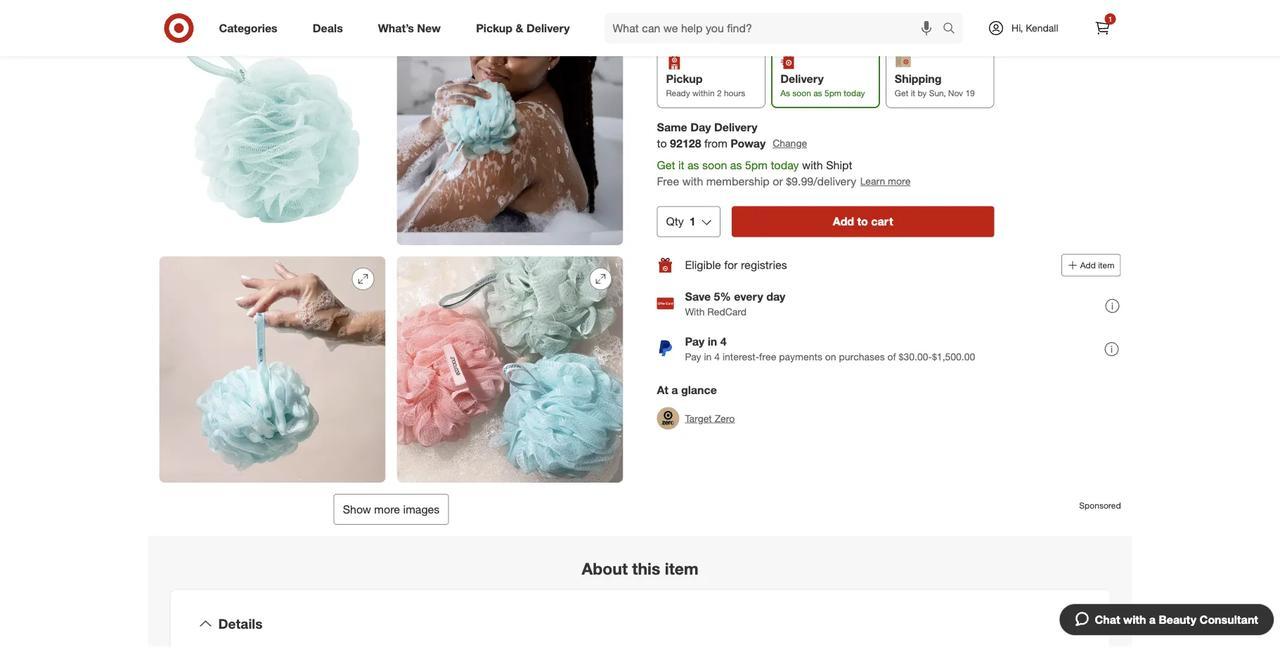 Task type: locate. For each thing, give the bounding box(es) containing it.
5pm down poway
[[745, 158, 768, 172]]

pickup for ready
[[666, 71, 703, 85]]

pickup ready within 2 hours
[[666, 71, 745, 98]]

0 vertical spatial to
[[657, 136, 667, 150]]

1 vertical spatial add
[[1080, 260, 1096, 270]]

0 vertical spatial item
[[1098, 260, 1114, 270]]

0 horizontal spatial delivery
[[526, 21, 570, 35]]

as right as
[[813, 88, 822, 98]]

2 horizontal spatial as
[[813, 88, 822, 98]]

on
[[825, 351, 836, 363]]

1 vertical spatial get
[[657, 158, 675, 172]]

0 horizontal spatial more
[[374, 503, 400, 516]]

soon right as
[[792, 88, 811, 98]]

hi, kendall
[[1012, 22, 1058, 34]]

a
[[671, 383, 678, 397], [1149, 613, 1156, 627]]

0 vertical spatial delivery
[[526, 21, 570, 35]]

today left by
[[844, 88, 865, 98]]

0 vertical spatial 5pm
[[824, 88, 841, 98]]

save
[[685, 289, 711, 303]]

it up free
[[678, 158, 684, 172]]

1 horizontal spatial 1
[[1108, 14, 1112, 23]]

0 vertical spatial today
[[844, 88, 865, 98]]

with up $9.99/delivery
[[802, 158, 823, 172]]

1 horizontal spatial today
[[844, 88, 865, 98]]

add item
[[1080, 260, 1114, 270]]

1 horizontal spatial add
[[1080, 260, 1096, 270]]

0 vertical spatial pickup
[[476, 21, 512, 35]]

show
[[343, 503, 371, 516]]

4
[[720, 334, 727, 348], [714, 351, 720, 363]]

1 horizontal spatial a
[[1149, 613, 1156, 627]]

delivery right &
[[526, 21, 570, 35]]

1 inside '1' link
[[1108, 14, 1112, 23]]

with right free
[[682, 174, 703, 188]]

pickup & delivery link
[[464, 13, 587, 44]]

0 vertical spatial more
[[888, 175, 911, 187]]

consultant
[[1200, 613, 1258, 627]]

what's new link
[[366, 13, 458, 44]]

0 horizontal spatial soon
[[702, 158, 727, 172]]

1 horizontal spatial item
[[1098, 260, 1114, 270]]

delivery up the from poway
[[714, 120, 757, 134]]

learn
[[860, 175, 885, 187]]

1 horizontal spatial get
[[895, 88, 908, 98]]

more right learn
[[888, 175, 911, 187]]

today inside delivery as soon as 5pm today
[[844, 88, 865, 98]]

1 vertical spatial it
[[678, 158, 684, 172]]

soon
[[792, 88, 811, 98], [702, 158, 727, 172]]

about this item
[[582, 559, 698, 579]]

4 up interest-
[[720, 334, 727, 348]]

1 right 'qty'
[[689, 214, 696, 228]]

0 horizontal spatial a
[[671, 383, 678, 397]]

1 horizontal spatial to
[[857, 214, 868, 228]]

1 horizontal spatial delivery
[[714, 120, 757, 134]]

0 vertical spatial a
[[671, 383, 678, 397]]

what's
[[378, 21, 414, 35]]

image gallery element
[[159, 0, 623, 525]]

1 vertical spatial delivery
[[780, 71, 824, 85]]

1 horizontal spatial more
[[888, 175, 911, 187]]

in
[[708, 334, 717, 348], [704, 351, 712, 363]]

what's new
[[378, 21, 441, 35]]

day
[[690, 120, 711, 134]]

with inside "button"
[[1123, 613, 1146, 627]]

sun,
[[929, 88, 946, 98]]

to down same
[[657, 136, 667, 150]]

pickup up ready
[[666, 71, 703, 85]]

delivery
[[526, 21, 570, 35], [780, 71, 824, 85], [714, 120, 757, 134]]

glance
[[681, 383, 717, 397]]

2
[[717, 88, 722, 98]]

add for add to cart
[[833, 214, 854, 228]]

eligible for registries
[[685, 258, 787, 272]]

in down redcard
[[708, 334, 717, 348]]

delivery for same day delivery
[[714, 120, 757, 134]]

purchases
[[839, 351, 885, 363]]

deals link
[[301, 13, 360, 44]]

0 vertical spatial add
[[833, 214, 854, 228]]

delivery as soon as 5pm today
[[780, 71, 865, 98]]

2 horizontal spatial delivery
[[780, 71, 824, 85]]

5pm
[[824, 88, 841, 98], [745, 158, 768, 172]]

0 horizontal spatial get
[[657, 158, 675, 172]]

0 horizontal spatial pickup
[[476, 21, 512, 35]]

with right chat
[[1123, 613, 1146, 627]]

more inside button
[[374, 503, 400, 516]]

0 horizontal spatial it
[[678, 158, 684, 172]]

1 horizontal spatial soon
[[792, 88, 811, 98]]

delivery up as
[[780, 71, 824, 85]]

ecotools delicate ecopouf loofah, 5 of 11 image
[[159, 257, 386, 483]]

5%
[[714, 289, 731, 303]]

add to cart button
[[732, 206, 994, 237]]

1 vertical spatial in
[[704, 351, 712, 363]]

poway
[[731, 136, 766, 150]]

get up free
[[657, 158, 675, 172]]

shipt
[[826, 158, 852, 172]]

sponsored
[[1079, 500, 1121, 510]]

2 pay from the top
[[685, 351, 701, 363]]

item inside button
[[1098, 260, 1114, 270]]

redcard
[[707, 306, 747, 318]]

0 horizontal spatial today
[[771, 158, 799, 172]]

chat with a beauty consultant button
[[1059, 604, 1274, 636]]

a right at
[[671, 383, 678, 397]]

it left by
[[911, 88, 915, 98]]

free
[[657, 174, 679, 188]]

0 horizontal spatial item
[[665, 559, 698, 579]]

pickup
[[476, 21, 512, 35], [666, 71, 703, 85]]

pay up glance at the bottom
[[685, 351, 701, 363]]

zero
[[715, 412, 735, 424]]

1 vertical spatial 1
[[689, 214, 696, 228]]

0 horizontal spatial 1
[[689, 214, 696, 228]]

in left interest-
[[704, 351, 712, 363]]

0 horizontal spatial 5pm
[[745, 158, 768, 172]]

pickup inside pickup ready within 2 hours
[[666, 71, 703, 85]]

1 horizontal spatial it
[[911, 88, 915, 98]]

1 vertical spatial to
[[857, 214, 868, 228]]

1 vertical spatial pay
[[685, 351, 701, 363]]

a left "beauty"
[[1149, 613, 1156, 627]]

to left cart
[[857, 214, 868, 228]]

more right show
[[374, 503, 400, 516]]

cart
[[871, 214, 893, 228]]

eligible
[[685, 258, 721, 272]]

pay
[[685, 334, 704, 348], [685, 351, 701, 363]]

hi,
[[1012, 22, 1023, 34]]

2 vertical spatial delivery
[[714, 120, 757, 134]]

0 vertical spatial soon
[[792, 88, 811, 98]]

interest-
[[723, 351, 759, 363]]

1
[[1108, 14, 1112, 23], [689, 214, 696, 228]]

1 horizontal spatial pickup
[[666, 71, 703, 85]]

1 horizontal spatial with
[[802, 158, 823, 172]]

What can we help you find? suggestions appear below search field
[[604, 13, 946, 44]]

today inside "get it as soon as 5pm today with shipt free with membership or $9.99/delivery learn more"
[[771, 158, 799, 172]]

today
[[844, 88, 865, 98], [771, 158, 799, 172]]

0 vertical spatial 4
[[720, 334, 727, 348]]

1 vertical spatial 4
[[714, 351, 720, 363]]

1 vertical spatial today
[[771, 158, 799, 172]]

today up or
[[771, 158, 799, 172]]

pay down with
[[685, 334, 704, 348]]

get
[[895, 88, 908, 98], [657, 158, 675, 172]]

0 vertical spatial get
[[895, 88, 908, 98]]

1 horizontal spatial 5pm
[[824, 88, 841, 98]]

1 vertical spatial soon
[[702, 158, 727, 172]]

1 vertical spatial with
[[682, 174, 703, 188]]

membership
[[706, 174, 770, 188]]

nov
[[948, 88, 963, 98]]

a inside "button"
[[1149, 613, 1156, 627]]

as down "92128"
[[687, 158, 699, 172]]

save 5% every day with redcard
[[685, 289, 785, 318]]

1 vertical spatial more
[[374, 503, 400, 516]]

5pm right as
[[824, 88, 841, 98]]

1 vertical spatial a
[[1149, 613, 1156, 627]]

show more images
[[343, 503, 440, 516]]

2 horizontal spatial with
[[1123, 613, 1146, 627]]

search button
[[936, 13, 970, 46]]

pickup left &
[[476, 21, 512, 35]]

shipping
[[895, 71, 942, 85]]

ecotools delicate ecopouf loofah, 4 of 11 image
[[397, 19, 623, 245]]

as
[[813, 88, 822, 98], [687, 158, 699, 172], [730, 158, 742, 172]]

with
[[685, 306, 705, 318]]

2 vertical spatial with
[[1123, 613, 1146, 627]]

at
[[657, 383, 668, 397]]

4 left interest-
[[714, 351, 720, 363]]

0 horizontal spatial add
[[833, 214, 854, 228]]

as up membership on the right
[[730, 158, 742, 172]]

it inside shipping get it by sun, nov 19
[[911, 88, 915, 98]]

add
[[833, 214, 854, 228], [1080, 260, 1096, 270]]

0 vertical spatial pay
[[685, 334, 704, 348]]

it
[[911, 88, 915, 98], [678, 158, 684, 172]]

add for add item
[[1080, 260, 1096, 270]]

1 vertical spatial pickup
[[666, 71, 703, 85]]

0 vertical spatial it
[[911, 88, 915, 98]]

0 vertical spatial 1
[[1108, 14, 1112, 23]]

get it as soon as 5pm today with shipt free with membership or $9.99/delivery learn more
[[657, 158, 911, 188]]

delivery for pickup & delivery
[[526, 21, 570, 35]]

soon down the from
[[702, 158, 727, 172]]

get left by
[[895, 88, 908, 98]]

of
[[887, 351, 896, 363]]

1 vertical spatial 5pm
[[745, 158, 768, 172]]

1 right 'kendall'
[[1108, 14, 1112, 23]]



Task type: vqa. For each thing, say whether or not it's contained in the screenshot.
the top item
yes



Task type: describe. For each thing, give the bounding box(es) containing it.
$9.99/delivery
[[786, 174, 856, 188]]

get inside shipping get it by sun, nov 19
[[895, 88, 908, 98]]

by
[[918, 88, 927, 98]]

0 horizontal spatial with
[[682, 174, 703, 188]]

92128
[[670, 136, 701, 150]]

target
[[685, 412, 712, 424]]

$1,500.00
[[932, 351, 975, 363]]

new
[[417, 21, 441, 35]]

every
[[734, 289, 763, 303]]

about
[[582, 559, 628, 579]]

search
[[936, 23, 970, 36]]

change button
[[772, 135, 808, 151]]

hours
[[724, 88, 745, 98]]

1 link
[[1087, 13, 1118, 44]]

at a glance
[[657, 383, 717, 397]]

1 vertical spatial item
[[665, 559, 698, 579]]

19
[[965, 88, 975, 98]]

target zero
[[685, 412, 735, 424]]

pay in 4 pay in 4 interest-free payments on purchases of $30.00-$1,500.00
[[685, 334, 975, 363]]

$30.00-
[[899, 351, 932, 363]]

5pm inside delivery as soon as 5pm today
[[824, 88, 841, 98]]

0 vertical spatial with
[[802, 158, 823, 172]]

within
[[692, 88, 715, 98]]

shipping get it by sun, nov 19
[[895, 71, 975, 98]]

from poway
[[704, 136, 766, 150]]

as
[[780, 88, 790, 98]]

1 horizontal spatial as
[[730, 158, 742, 172]]

payments
[[779, 351, 822, 363]]

pickup for &
[[476, 21, 512, 35]]

add to cart
[[833, 214, 893, 228]]

registries
[[741, 258, 787, 272]]

chat with a beauty consultant
[[1095, 613, 1258, 627]]

this
[[632, 559, 660, 579]]

soon inside "get it as soon as 5pm today with shipt free with membership or $9.99/delivery learn more"
[[702, 158, 727, 172]]

details button
[[182, 602, 1098, 647]]

&
[[516, 21, 523, 35]]

add item button
[[1061, 254, 1121, 276]]

pickup & delivery
[[476, 21, 570, 35]]

5pm inside "get it as soon as 5pm today with shipt free with membership or $9.99/delivery learn more"
[[745, 158, 768, 172]]

categories
[[219, 21, 277, 35]]

ecotools delicate ecopouf loofah, 3 of 11 image
[[159, 19, 386, 245]]

0 vertical spatial in
[[708, 334, 717, 348]]

details
[[218, 616, 262, 632]]

ecotools delicate ecopouf loofah, 6 of 11 image
[[397, 257, 623, 483]]

get inside "get it as soon as 5pm today with shipt free with membership or $9.99/delivery learn more"
[[657, 158, 675, 172]]

soon inside delivery as soon as 5pm today
[[792, 88, 811, 98]]

kendall
[[1026, 22, 1058, 34]]

day
[[766, 289, 785, 303]]

1 pay from the top
[[685, 334, 704, 348]]

deals
[[313, 21, 343, 35]]

ready
[[666, 88, 690, 98]]

images
[[403, 503, 440, 516]]

chat
[[1095, 613, 1120, 627]]

0 horizontal spatial as
[[687, 158, 699, 172]]

to 92128
[[657, 136, 701, 150]]

qty 1
[[666, 214, 696, 228]]

0 horizontal spatial to
[[657, 136, 667, 150]]

it inside "get it as soon as 5pm today with shipt free with membership or $9.99/delivery learn more"
[[678, 158, 684, 172]]

or
[[773, 174, 783, 188]]

to inside button
[[857, 214, 868, 228]]

same
[[657, 120, 687, 134]]

target zero button
[[657, 403, 735, 434]]

delivery inside delivery as soon as 5pm today
[[780, 71, 824, 85]]

change
[[773, 137, 807, 149]]

learn more button
[[860, 173, 911, 189]]

categories link
[[207, 13, 295, 44]]

as inside delivery as soon as 5pm today
[[813, 88, 822, 98]]

for
[[724, 258, 738, 272]]

show more images button
[[334, 494, 449, 525]]

more inside "get it as soon as 5pm today with shipt free with membership or $9.99/delivery learn more"
[[888, 175, 911, 187]]

qty
[[666, 214, 684, 228]]

free
[[759, 351, 776, 363]]

same day delivery
[[657, 120, 757, 134]]

beauty
[[1159, 613, 1196, 627]]

from
[[704, 136, 727, 150]]



